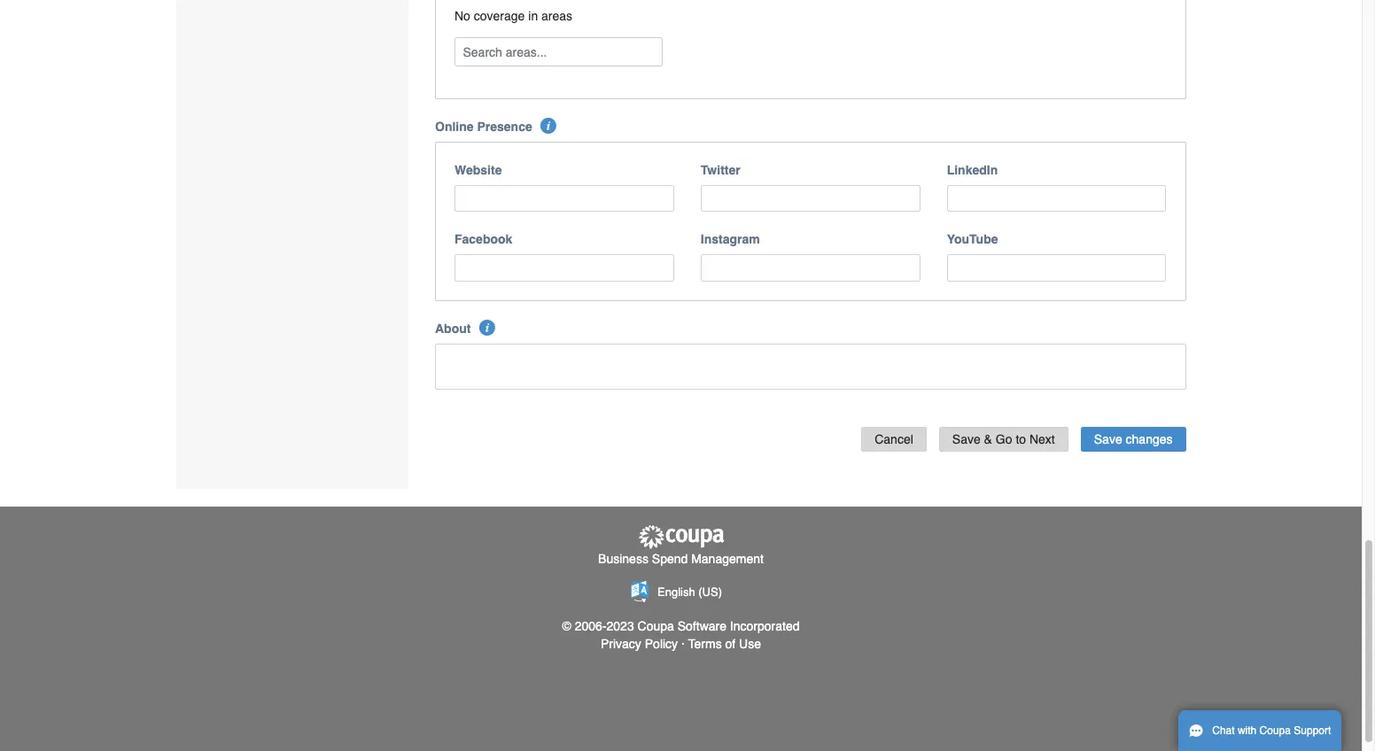 Task type: vqa. For each thing, say whether or not it's contained in the screenshot.
text box
no



Task type: describe. For each thing, give the bounding box(es) containing it.
save changes button
[[1081, 427, 1186, 452]]

2023
[[607, 620, 634, 634]]

linkedin
[[947, 163, 998, 177]]

LinkedIn text field
[[947, 185, 1167, 212]]

spend
[[652, 552, 688, 566]]

with
[[1238, 725, 1257, 737]]

coupa inside "button"
[[1260, 725, 1291, 737]]

policy
[[645, 638, 678, 652]]

terms of use
[[688, 638, 761, 652]]

in
[[529, 9, 538, 23]]

©
[[562, 620, 572, 634]]

of
[[726, 638, 736, 652]]

chat with coupa support
[[1213, 725, 1332, 737]]

cancel link
[[862, 427, 927, 452]]

YouTube text field
[[947, 255, 1167, 282]]

website
[[455, 163, 502, 177]]

no coverage in areas
[[455, 9, 573, 23]]

privacy policy
[[601, 638, 678, 652]]

twitter
[[701, 163, 741, 177]]

additional information image
[[479, 320, 495, 336]]

no
[[455, 9, 471, 23]]

facebook
[[455, 232, 513, 247]]

presence
[[477, 119, 532, 134]]

business
[[598, 552, 649, 566]]

&
[[984, 432, 993, 446]]

© 2006-2023 coupa software incorporated
[[562, 620, 800, 634]]

save & go to next button
[[939, 427, 1069, 452]]

2006-
[[575, 620, 607, 634]]

terms
[[688, 638, 722, 652]]

0 horizontal spatial coupa
[[638, 620, 674, 634]]

english
[[658, 586, 695, 599]]

Facebook text field
[[455, 255, 674, 282]]

to
[[1016, 432, 1026, 446]]

online
[[435, 119, 474, 134]]

support
[[1294, 725, 1332, 737]]

youtube
[[947, 232, 998, 247]]

areas
[[542, 9, 573, 23]]

cancel
[[875, 432, 914, 446]]



Task type: locate. For each thing, give the bounding box(es) containing it.
management
[[691, 552, 764, 566]]

1 save from the left
[[953, 432, 981, 446]]

software
[[678, 620, 727, 634]]

1 horizontal spatial coupa
[[1260, 725, 1291, 737]]

Instagram text field
[[701, 255, 921, 282]]

save for save changes
[[1094, 432, 1123, 446]]

coupa right with
[[1260, 725, 1291, 737]]

terms of use link
[[688, 638, 761, 652]]

next
[[1030, 432, 1055, 446]]

1 vertical spatial coupa
[[1260, 725, 1291, 737]]

0 vertical spatial coupa
[[638, 620, 674, 634]]

privacy policy link
[[601, 638, 678, 652]]

(us)
[[699, 586, 722, 599]]

english (us)
[[658, 586, 722, 599]]

use
[[739, 638, 761, 652]]

additional information image
[[541, 118, 557, 134]]

1 horizontal spatial save
[[1094, 432, 1123, 446]]

save changes
[[1094, 432, 1173, 446]]

coupa
[[638, 620, 674, 634], [1260, 725, 1291, 737]]

Search areas... text field
[[456, 38, 661, 65]]

0 horizontal spatial save
[[953, 432, 981, 446]]

business spend management
[[598, 552, 764, 566]]

save & go to next
[[953, 432, 1055, 446]]

chat
[[1213, 725, 1235, 737]]

coverage
[[474, 9, 525, 23]]

coupa supplier portal image
[[637, 525, 725, 550]]

save for save & go to next
[[953, 432, 981, 446]]

about
[[435, 322, 471, 336]]

save left the changes
[[1094, 432, 1123, 446]]

About text field
[[435, 344, 1186, 390]]

2 save from the left
[[1094, 432, 1123, 446]]

changes
[[1126, 432, 1173, 446]]

online presence
[[435, 119, 532, 134]]

Website text field
[[455, 185, 674, 212]]

save left &
[[953, 432, 981, 446]]

coupa up the "policy"
[[638, 620, 674, 634]]

save
[[953, 432, 981, 446], [1094, 432, 1123, 446]]

instagram
[[701, 232, 760, 247]]

Twitter text field
[[701, 185, 921, 212]]

incorporated
[[730, 620, 800, 634]]

privacy
[[601, 638, 642, 652]]

go
[[996, 432, 1013, 446]]

chat with coupa support button
[[1179, 711, 1342, 752]]



